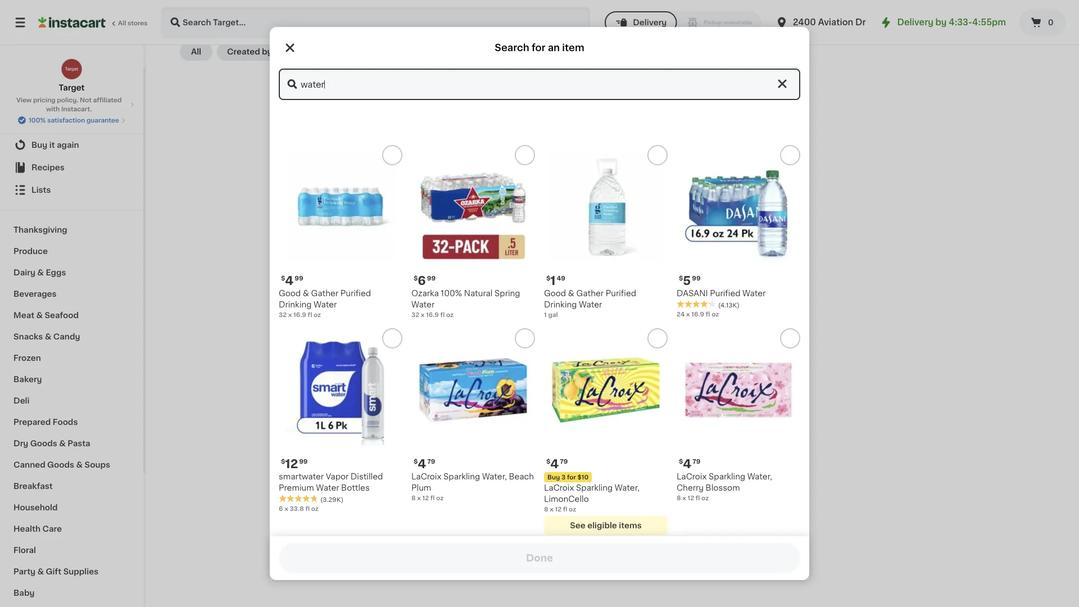Task type: locate. For each thing, give the bounding box(es) containing it.
buy
[[31, 141, 47, 149], [548, 474, 560, 480]]

0 horizontal spatial 6
[[279, 506, 283, 512]]

drinking for 1
[[544, 301, 577, 309]]

breakfast
[[13, 482, 53, 490]]

4:33-
[[949, 18, 973, 26]]

$ inside the $ 1 49
[[547, 275, 551, 281]]

list
[[627, 225, 642, 235]]

0 vertical spatial 1
[[551, 275, 556, 286]]

purified inside good & gather purified drinking water 32 x 16.9 fl oz
[[341, 290, 371, 297]]

water, inside lacroix sparkling water, beach plum 8 x 12 fl oz
[[482, 473, 507, 481]]

good down $ 4 99
[[279, 290, 301, 297]]

instacart logo image
[[38, 16, 106, 29]]

1 $ 4 79 from the left
[[414, 458, 435, 470]]

100% inside button
[[29, 117, 46, 123]]

12 down plum
[[423, 495, 429, 501]]

4 up buy 3 for $10
[[551, 458, 559, 470]]

2 horizontal spatial sparkling
[[709, 473, 746, 481]]

0 horizontal spatial $ 4 79
[[414, 458, 435, 470]]

1 horizontal spatial sparkling
[[576, 484, 613, 492]]

all for all
[[191, 48, 201, 56]]

0 horizontal spatial lists
[[31, 186, 51, 194]]

policy.
[[57, 97, 78, 103]]

$ up ozarka on the left
[[414, 275, 418, 281]]

recipes link
[[7, 156, 137, 179]]

drinking
[[279, 301, 312, 309], [544, 301, 577, 309]]

lacroix inside lacroix sparkling water, beach plum 8 x 12 fl oz
[[412, 473, 442, 481]]

& for meat & seafood
[[36, 312, 43, 319]]

fl inside good & gather purified drinking water 32 x 16.9 fl oz
[[308, 312, 312, 318]]

&
[[37, 269, 44, 277], [303, 290, 309, 297], [568, 290, 575, 297], [36, 312, 43, 319], [45, 333, 51, 341], [59, 440, 66, 448], [76, 461, 83, 469], [37, 568, 44, 576]]

lists inside no lists yet lists you create will be saved here.
[[602, 188, 622, 198]]

1 vertical spatial lists
[[544, 201, 563, 209]]

good for 1
[[544, 290, 566, 297]]

fl inside ozarka 100% natural spring water 32 x 16.9 fl oz
[[441, 312, 445, 318]]

None search field
[[161, 7, 591, 38], [279, 69, 801, 100], [161, 7, 591, 38]]

2 horizontal spatial 79
[[693, 459, 701, 465]]

2 horizontal spatial $ 4 79
[[679, 458, 701, 470]]

1 horizontal spatial 79
[[560, 459, 568, 465]]

buy left the it
[[31, 141, 47, 149]]

distilled
[[351, 473, 383, 481]]

$ 4 79 up cherry
[[679, 458, 701, 470]]

4 up good & gather purified drinking water 32 x 16.9 fl oz
[[285, 275, 294, 286]]

0 horizontal spatial 8
[[412, 495, 416, 501]]

16.9 down $ 4 99
[[294, 312, 306, 318]]

lacroix inside lacroix sparkling water, limoncello 8 x 12 fl oz
[[544, 484, 574, 492]]

1 horizontal spatial 16.9
[[426, 312, 439, 318]]

4 up cherry
[[683, 458, 692, 470]]

0 horizontal spatial create
[[583, 225, 617, 235]]

created by me button
[[217, 43, 297, 61]]

0 vertical spatial by
[[936, 18, 947, 26]]

79 up 3 at right bottom
[[560, 459, 568, 465]]

100% right ozarka on the left
[[441, 290, 462, 297]]

good inside the good & gather purified drinking water 1 gal
[[544, 290, 566, 297]]

x left 33.8
[[285, 506, 288, 512]]

no lists yet lists you create will be saved here.
[[544, 188, 681, 209]]

oz inside ozarka 100% natural spring water 32 x 16.9 fl oz
[[446, 312, 454, 318]]

lacroix inside 'lacroix sparkling water, cherry blossom 8 x 12 fl oz'
[[677, 473, 707, 481]]

1 horizontal spatial 8
[[544, 506, 549, 513]]

4 up plum
[[418, 458, 426, 470]]

1 vertical spatial buy
[[548, 474, 560, 480]]

0 horizontal spatial water,
[[482, 473, 507, 481]]

1 horizontal spatial create
[[967, 19, 1002, 29]]

99 for 6
[[427, 275, 436, 281]]

2 horizontal spatial water,
[[748, 473, 773, 481]]

100% down pricing
[[29, 117, 46, 123]]

plum
[[412, 484, 431, 492]]

1 horizontal spatial purified
[[606, 290, 637, 297]]

a
[[619, 225, 625, 235]]

view
[[16, 97, 32, 103]]

$ up buy 3 for $10
[[547, 459, 551, 465]]

all stores link
[[38, 7, 148, 38]]

100%
[[29, 117, 46, 123], [441, 290, 462, 297]]

1 left the gal
[[544, 312, 547, 318]]

$ 4 79 for lacroix sparkling water, beach plum
[[414, 458, 435, 470]]

for right 3 at right bottom
[[567, 474, 576, 480]]

drinking inside good & gather purified drinking water 32 x 16.9 fl oz
[[279, 301, 312, 309]]

0 horizontal spatial 100%
[[29, 117, 46, 123]]

0 horizontal spatial all
[[118, 20, 126, 26]]

x inside 'lacroix sparkling water, cherry blossom 8 x 12 fl oz'
[[683, 495, 686, 501]]

2400 aviation dr
[[793, 18, 866, 26]]

beach
[[509, 473, 534, 481]]

purified inside the good & gather purified drinking water 1 gal
[[606, 290, 637, 297]]

0 vertical spatial buy
[[31, 141, 47, 149]]

buy for buy it again
[[31, 141, 47, 149]]

0 horizontal spatial good
[[279, 290, 301, 297]]

create inside button
[[967, 19, 1002, 29]]

Search Target... field
[[279, 69, 801, 100]]

lists inside no lists yet lists you create will be saved here.
[[544, 201, 563, 209]]

0 horizontal spatial purified
[[341, 290, 371, 297]]

8 down limoncello
[[544, 506, 549, 513]]

& inside good & gather purified drinking water 32 x 16.9 fl oz
[[303, 290, 309, 297]]

1 good from the left
[[279, 290, 301, 297]]

delivery by 4:33-4:55pm
[[898, 18, 1007, 26]]

floral
[[13, 547, 36, 554]]

service type group
[[605, 11, 762, 34]]

3 79 from the left
[[693, 459, 701, 465]]

8 for lacroix sparkling water, cherry blossom
[[677, 495, 681, 501]]

not
[[80, 97, 92, 103]]

water, for lacroix sparkling water, cherry blossom
[[748, 473, 773, 481]]

32 inside ozarka 100% natural spring water 32 x 16.9 fl oz
[[412, 312, 420, 318]]

0 horizontal spatial sparkling
[[444, 473, 480, 481]]

breakfast link
[[7, 476, 137, 497]]

8 inside lacroix sparkling water, limoncello 8 x 12 fl oz
[[544, 506, 549, 513]]

0 button
[[1020, 9, 1066, 36]]

delivery inside button
[[633, 19, 667, 26]]

12 down limoncello
[[555, 506, 562, 513]]

lists left you
[[544, 201, 563, 209]]

1 horizontal spatial lists
[[544, 201, 563, 209]]

all button
[[180, 43, 213, 61]]

delivery for delivery
[[633, 19, 667, 26]]

by inside "button"
[[262, 48, 273, 56]]

0 horizontal spatial lacroix
[[412, 473, 442, 481]]

49
[[557, 275, 566, 281]]

0 horizontal spatial by
[[262, 48, 273, 56]]

sparkling inside lacroix sparkling water, limoncello 8 x 12 fl oz
[[576, 484, 613, 492]]

fl inside lacroix sparkling water, limoncello 8 x 12 fl oz
[[563, 506, 568, 513]]

product group
[[279, 145, 403, 319], [412, 145, 535, 319], [544, 145, 668, 319], [677, 145, 801, 319], [279, 328, 403, 513], [412, 328, 535, 503], [544, 328, 668, 535], [677, 328, 801, 503]]

$ up smartwater
[[281, 459, 285, 465]]

all
[[118, 20, 126, 26], [191, 48, 201, 56]]

drinking up the gal
[[544, 301, 577, 309]]

8 down cherry
[[677, 495, 681, 501]]

pasta
[[68, 440, 90, 448]]

16.9 down ozarka on the left
[[426, 312, 439, 318]]

99 for 4
[[295, 275, 303, 281]]

goods inside "dry goods & pasta" link
[[30, 440, 57, 448]]

x down plum
[[417, 495, 421, 501]]

fl inside 'lacroix sparkling water, cherry blossom 8 x 12 fl oz'
[[696, 495, 700, 501]]

24 x 16.9 fl oz
[[677, 311, 719, 317]]

99 up smartwater
[[299, 459, 308, 465]]

all inside button
[[191, 48, 201, 56]]

by left 4:33-
[[936, 18, 947, 26]]

oz inside 'lacroix sparkling water, cherry blossom 8 x 12 fl oz'
[[702, 495, 709, 501]]

purified
[[341, 290, 371, 297], [606, 290, 637, 297], [710, 290, 741, 297]]

6 left 33.8
[[279, 506, 283, 512]]

items
[[619, 522, 642, 530]]

1 vertical spatial for
[[567, 474, 576, 480]]

household
[[13, 504, 58, 512]]

dasani
[[677, 290, 708, 297]]

1 horizontal spatial 6
[[418, 275, 426, 286]]

x down $ 4 99
[[288, 312, 292, 318]]

purified for 1
[[606, 290, 637, 297]]

lacroix for lacroix sparkling water, limoncello
[[544, 484, 574, 492]]

1 horizontal spatial gather
[[577, 290, 604, 297]]

good down the $ 1 49
[[544, 290, 566, 297]]

0 horizontal spatial 1
[[544, 312, 547, 318]]

gift
[[46, 568, 61, 576]]

dasani purified water
[[677, 290, 766, 297]]

again
[[57, 141, 79, 149]]

see eligible items
[[570, 522, 642, 530]]

water inside the smartwater vapor distilled premium water bottles
[[316, 484, 339, 492]]

all down your
[[191, 48, 201, 56]]

0 horizontal spatial gather
[[311, 290, 339, 297]]

good & gather purified drinking water 32 x 16.9 fl oz
[[279, 290, 371, 318]]

1 drinking from the left
[[279, 301, 312, 309]]

2 gather from the left
[[577, 290, 604, 297]]

create left a
[[583, 225, 617, 235]]

0 horizontal spatial 79
[[427, 459, 435, 465]]

2 horizontal spatial 8
[[677, 495, 681, 501]]

4 for good & gather purified drinking water
[[285, 275, 294, 286]]

lists for no
[[602, 188, 622, 198]]

floral link
[[7, 540, 137, 561]]

0 vertical spatial 100%
[[29, 117, 46, 123]]

water, inside lacroix sparkling water, limoncello 8 x 12 fl oz
[[615, 484, 640, 492]]

buy 3 for $10
[[548, 474, 589, 480]]

lacroix down 3 at right bottom
[[544, 484, 574, 492]]

2 drinking from the left
[[544, 301, 577, 309]]

lists down recipes
[[31, 186, 51, 194]]

meat & seafood
[[13, 312, 79, 319]]

99 up ozarka on the left
[[427, 275, 436, 281]]

good inside good & gather purified drinking water 32 x 16.9 fl oz
[[279, 290, 301, 297]]

create for create a list
[[583, 225, 617, 235]]

lacroix for lacroix sparkling water, beach plum
[[412, 473, 442, 481]]

dry goods & pasta
[[13, 440, 90, 448]]

1 vertical spatial by
[[262, 48, 273, 56]]

16.9
[[692, 311, 705, 317], [294, 312, 306, 318], [426, 312, 439, 318]]

12 inside lacroix sparkling water, limoncello 8 x 12 fl oz
[[555, 506, 562, 513]]

99 for 5
[[692, 275, 701, 281]]

ozarka 100% natural spring water 32 x 16.9 fl oz
[[412, 290, 520, 318]]

create a list
[[583, 225, 642, 235]]

target logo image
[[61, 58, 82, 80]]

1 vertical spatial goods
[[47, 461, 74, 469]]

$ 4 79 up 3 at right bottom
[[547, 458, 568, 470]]

product group containing 12
[[279, 328, 403, 513]]

0
[[1049, 19, 1054, 26]]

0 horizontal spatial 16.9
[[294, 312, 306, 318]]

99 inside $ 6 99
[[427, 275, 436, 281]]

1 left 49 on the top right
[[551, 275, 556, 286]]

2 horizontal spatial lacroix
[[677, 473, 707, 481]]

4
[[285, 275, 294, 286], [418, 458, 426, 470], [551, 458, 559, 470], [683, 458, 692, 470]]

shop
[[31, 119, 53, 127]]

smartwater vapor distilled premium water bottles
[[279, 473, 383, 492]]

100% inside ozarka 100% natural spring water 32 x 16.9 fl oz
[[441, 290, 462, 297]]

1 inside the good & gather purified drinking water 1 gal
[[544, 312, 547, 318]]

0 horizontal spatial 32
[[279, 312, 287, 318]]

fl
[[706, 311, 710, 317], [308, 312, 312, 318], [441, 312, 445, 318], [431, 495, 435, 501], [696, 495, 700, 501], [306, 506, 310, 512], [563, 506, 568, 513]]

water,
[[482, 473, 507, 481], [748, 473, 773, 481], [615, 484, 640, 492]]

$ up plum
[[414, 459, 418, 465]]

gather inside the good & gather purified drinking water 1 gal
[[577, 290, 604, 297]]

1 horizontal spatial buy
[[548, 474, 560, 480]]

gather
[[311, 290, 339, 297], [577, 290, 604, 297]]

32 down ozarka on the left
[[412, 312, 420, 318]]

none search field search target...
[[279, 69, 801, 100]]

natural
[[464, 290, 493, 297]]

snacks & candy link
[[7, 326, 137, 348]]

(4.13k)
[[719, 302, 740, 308]]

★★★★★
[[677, 300, 716, 308], [677, 300, 716, 308], [279, 495, 318, 503], [279, 495, 318, 503]]

$ 1 49
[[547, 275, 566, 286]]

$ 4 79 up plum
[[414, 458, 435, 470]]

oz inside lacroix sparkling water, beach plum 8 x 12 fl oz
[[436, 495, 444, 501]]

x down limoncello
[[550, 506, 554, 513]]

water, inside 'lacroix sparkling water, cherry blossom 8 x 12 fl oz'
[[748, 473, 773, 481]]

6
[[418, 275, 426, 286], [279, 506, 283, 512]]

16.9 right 24
[[692, 311, 705, 317]]

99 inside $ 5 99
[[692, 275, 701, 281]]

0 horizontal spatial lists
[[221, 17, 257, 33]]

1 horizontal spatial all
[[191, 48, 201, 56]]

2 $ 4 79 from the left
[[547, 458, 568, 470]]

99 inside $ 4 99
[[295, 275, 303, 281]]

16.9 inside good & gather purified drinking water 32 x 16.9 fl oz
[[294, 312, 306, 318]]

x down cherry
[[683, 495, 686, 501]]

prepared foods
[[13, 418, 78, 426]]

0 horizontal spatial delivery
[[633, 19, 667, 26]]

by left the me
[[262, 48, 273, 56]]

0 horizontal spatial buy
[[31, 141, 47, 149]]

2 horizontal spatial purified
[[710, 290, 741, 297]]

1 vertical spatial 1
[[544, 312, 547, 318]]

1 horizontal spatial lacroix
[[544, 484, 574, 492]]

1 vertical spatial 100%
[[441, 290, 462, 297]]

sparkling inside lacroix sparkling water, beach plum 8 x 12 fl oz
[[444, 473, 480, 481]]

prepared
[[13, 418, 51, 426]]

lacroix up cherry
[[677, 473, 707, 481]]

2 good from the left
[[544, 290, 566, 297]]

& inside the good & gather purified drinking water 1 gal
[[568, 290, 575, 297]]

create left new
[[967, 19, 1002, 29]]

product group containing 5
[[677, 145, 801, 319]]

0 vertical spatial goods
[[30, 440, 57, 448]]

& for snacks & candy
[[45, 333, 51, 341]]

goods for canned
[[47, 461, 74, 469]]

seafood
[[45, 312, 79, 319]]

1 vertical spatial lists
[[602, 188, 622, 198]]

buy left 3 at right bottom
[[548, 474, 560, 480]]

lists link
[[7, 179, 137, 201]]

all left stores
[[118, 20, 126, 26]]

delivery button
[[605, 11, 677, 34]]

lists
[[31, 186, 51, 194], [544, 201, 563, 209]]

an
[[548, 43, 560, 53]]

8 down plum
[[412, 495, 416, 501]]

0 vertical spatial lists
[[221, 17, 257, 33]]

$ up good & gather purified drinking water 32 x 16.9 fl oz
[[281, 275, 285, 281]]

purified for 4
[[341, 290, 371, 297]]

lists up will on the right
[[602, 188, 622, 198]]

8 inside lacroix sparkling water, beach plum 8 x 12 fl oz
[[412, 495, 416, 501]]

12 down cherry
[[688, 495, 695, 501]]

goods down prepared foods
[[30, 440, 57, 448]]

beverages link
[[7, 283, 137, 305]]

sparkling inside 'lacroix sparkling water, cherry blossom 8 x 12 fl oz'
[[709, 473, 746, 481]]

buy for buy 3 for $10
[[548, 474, 560, 480]]

1 gather from the left
[[311, 290, 339, 297]]

$ left 49 on the top right
[[547, 275, 551, 281]]

32 down $ 4 99
[[279, 312, 287, 318]]

1 horizontal spatial $ 4 79
[[547, 458, 568, 470]]

2 purified from the left
[[606, 290, 637, 297]]

1
[[551, 275, 556, 286], [544, 312, 547, 318]]

99 right "5"
[[692, 275, 701, 281]]

79 up plum
[[427, 459, 435, 465]]

1 horizontal spatial 32
[[412, 312, 420, 318]]

target
[[59, 84, 85, 92]]

1 vertical spatial create
[[583, 225, 617, 235]]

3 $ 4 79 from the left
[[679, 458, 701, 470]]

1 horizontal spatial by
[[936, 18, 947, 26]]

12
[[285, 458, 298, 470], [423, 495, 429, 501], [688, 495, 695, 501], [555, 506, 562, 513]]

1 79 from the left
[[427, 459, 435, 465]]

1 horizontal spatial 100%
[[441, 290, 462, 297]]

goods down dry goods & pasta
[[47, 461, 74, 469]]

party
[[13, 568, 35, 576]]

6 up ozarka on the left
[[418, 275, 426, 286]]

goods inside the canned goods & soups link
[[47, 461, 74, 469]]

1 horizontal spatial delivery
[[898, 18, 934, 26]]

pricing
[[33, 97, 55, 103]]

99 inside $ 12 99
[[299, 459, 308, 465]]

79 up cherry
[[693, 459, 701, 465]]

lists up created on the left top of page
[[221, 17, 257, 33]]

0 vertical spatial 6
[[418, 275, 426, 286]]

spring
[[495, 290, 520, 297]]

buy it again link
[[7, 134, 137, 156]]

here.
[[662, 201, 681, 209]]

thanksgiving link
[[7, 219, 137, 241]]

gather inside good & gather purified drinking water 32 x 16.9 fl oz
[[311, 290, 339, 297]]

2 32 from the left
[[412, 312, 420, 318]]

good for 4
[[279, 290, 301, 297]]

view pricing policy. not affiliated with instacart.
[[16, 97, 122, 112]]

1 32 from the left
[[279, 312, 287, 318]]

0 horizontal spatial drinking
[[279, 301, 312, 309]]

0 vertical spatial for
[[532, 43, 546, 53]]

lacroix up plum
[[412, 473, 442, 481]]

2 79 from the left
[[560, 459, 568, 465]]

1 horizontal spatial drinking
[[544, 301, 577, 309]]

household link
[[7, 497, 137, 518]]

sparkling
[[444, 473, 480, 481], [709, 473, 746, 481], [576, 484, 613, 492]]

1 horizontal spatial lists
[[602, 188, 622, 198]]

0 vertical spatial create
[[967, 19, 1002, 29]]

100% satisfaction guarantee button
[[17, 114, 126, 125]]

1 horizontal spatial good
[[544, 290, 566, 297]]

4 for buy 3 for $10
[[551, 458, 559, 470]]

by for delivery
[[936, 18, 947, 26]]

1 horizontal spatial water,
[[615, 484, 640, 492]]

99 up good & gather purified drinking water 32 x 16.9 fl oz
[[295, 275, 303, 281]]

dialog
[[270, 27, 810, 607]]

by for created
[[262, 48, 273, 56]]

drinking inside the good & gather purified drinking water 1 gal
[[544, 301, 577, 309]]

1 vertical spatial all
[[191, 48, 201, 56]]

1 horizontal spatial for
[[567, 474, 576, 480]]

x down ozarka on the left
[[421, 312, 425, 318]]

$ up dasani
[[679, 275, 683, 281]]

yet
[[624, 188, 641, 198]]

for left an
[[532, 43, 546, 53]]

beverages
[[13, 290, 57, 298]]

drinking down $ 4 99
[[279, 301, 312, 309]]

8 inside 'lacroix sparkling water, cherry blossom 8 x 12 fl oz'
[[677, 495, 681, 501]]

0 vertical spatial all
[[118, 20, 126, 26]]

1 purified from the left
[[341, 290, 371, 297]]

sparkling for beach
[[444, 473, 480, 481]]



Task type: describe. For each thing, give the bounding box(es) containing it.
created
[[227, 48, 260, 56]]

dairy & eggs
[[13, 269, 66, 277]]

search
[[495, 43, 530, 53]]

$ 6 99
[[414, 275, 436, 286]]

& for dairy & eggs
[[37, 269, 44, 277]]

guarantee
[[87, 117, 119, 123]]

lacroix for lacroix sparkling water, cherry blossom
[[677, 473, 707, 481]]

view pricing policy. not affiliated with instacart. link
[[9, 96, 134, 114]]

no
[[585, 188, 599, 198]]

oz inside good & gather purified drinking water 32 x 16.9 fl oz
[[314, 312, 321, 318]]

smartwater
[[279, 473, 324, 481]]

thanksgiving
[[13, 226, 67, 234]]

health care
[[13, 525, 62, 533]]

canned
[[13, 461, 45, 469]]

oz inside lacroix sparkling water, limoncello 8 x 12 fl oz
[[569, 506, 577, 513]]

3 purified from the left
[[710, 290, 741, 297]]

x right 24
[[687, 311, 690, 317]]

water inside ozarka 100% natural spring water 32 x 16.9 fl oz
[[412, 301, 435, 309]]

instacart.
[[61, 106, 92, 112]]

deli
[[13, 397, 30, 405]]

aviation
[[819, 18, 854, 26]]

stores
[[128, 20, 148, 26]]

create a list link
[[583, 224, 642, 236]]

3
[[562, 474, 566, 480]]

gather for 4
[[311, 290, 339, 297]]

bakery link
[[7, 369, 137, 390]]

drinking for 4
[[279, 301, 312, 309]]

snacks & candy
[[13, 333, 80, 341]]

x inside ozarka 100% natural spring water 32 x 16.9 fl oz
[[421, 312, 425, 318]]

lacroix sparkling water, limoncello 8 x 12 fl oz
[[544, 484, 640, 513]]

12 inside 'lacroix sparkling water, cherry blossom 8 x 12 fl oz'
[[688, 495, 695, 501]]

you
[[565, 201, 580, 209]]

32 inside good & gather purified drinking water 32 x 16.9 fl oz
[[279, 312, 287, 318]]

& for good & gather purified drinking water 1 gal
[[568, 290, 575, 297]]

33.8
[[290, 506, 304, 512]]

gal
[[548, 312, 558, 318]]

$ 4 79 for buy 3 for $10
[[547, 458, 568, 470]]

fl inside lacroix sparkling water, beach plum 8 x 12 fl oz
[[431, 495, 435, 501]]

supplies
[[63, 568, 99, 576]]

product group containing 6
[[412, 145, 535, 319]]

baby
[[13, 589, 35, 597]]

satisfaction
[[47, 117, 85, 123]]

will
[[609, 201, 622, 209]]

x inside good & gather purified drinking water 32 x 16.9 fl oz
[[288, 312, 292, 318]]

& for party & gift supplies
[[37, 568, 44, 576]]

premium
[[279, 484, 314, 492]]

79 for buy 3 for $10
[[560, 459, 568, 465]]

$ 12 99
[[281, 458, 308, 470]]

$10
[[578, 474, 589, 480]]

$ inside $ 4 99
[[281, 275, 285, 281]]

meat & seafood link
[[7, 305, 137, 326]]

$ 4 99
[[281, 275, 303, 286]]

eligible
[[588, 522, 617, 530]]

x inside lacroix sparkling water, beach plum 8 x 12 fl oz
[[417, 495, 421, 501]]

snacks
[[13, 333, 43, 341]]

party & gift supplies
[[13, 568, 99, 576]]

created by me
[[227, 48, 287, 56]]

sparkling for limoncello
[[576, 484, 613, 492]]

delivery by 4:33-4:55pm link
[[880, 16, 1007, 29]]

0 horizontal spatial for
[[532, 43, 546, 53]]

see
[[570, 522, 586, 530]]

see eligible items button
[[544, 516, 668, 535]]

buy it again
[[31, 141, 79, 149]]

99 for 12
[[299, 459, 308, 465]]

dialog containing 4
[[270, 27, 810, 607]]

canned goods & soups link
[[7, 454, 137, 476]]

100% satisfaction guarantee
[[29, 117, 119, 123]]

8 for lacroix sparkling water, beach plum
[[412, 495, 416, 501]]

$ 4 79 for lacroix sparkling water, cherry blossom
[[679, 458, 701, 470]]

12 up smartwater
[[285, 458, 298, 470]]

dr
[[856, 18, 866, 26]]

create for create new
[[967, 19, 1002, 29]]

your
[[178, 17, 217, 33]]

1 vertical spatial 6
[[279, 506, 283, 512]]

water inside the good & gather purified drinking water 1 gal
[[579, 301, 602, 309]]

water, for lacroix sparkling water, beach plum
[[482, 473, 507, 481]]

& for good & gather purified drinking water 32 x 16.9 fl oz
[[303, 290, 309, 297]]

dry goods & pasta link
[[7, 433, 137, 454]]

sparkling for cherry
[[709, 473, 746, 481]]

gather for 1
[[577, 290, 604, 297]]

baby link
[[7, 583, 137, 604]]

x inside lacroix sparkling water, limoncello 8 x 12 fl oz
[[550, 506, 554, 513]]

meat
[[13, 312, 34, 319]]

2 horizontal spatial 16.9
[[692, 311, 705, 317]]

lists for your
[[221, 17, 257, 33]]

new
[[1004, 19, 1025, 29]]

be
[[624, 201, 634, 209]]

good & gather purified drinking water 1 gal
[[544, 290, 637, 318]]

4:55pm
[[973, 18, 1007, 26]]

vapor
[[326, 473, 349, 481]]

limoncello
[[544, 495, 589, 503]]

prepared foods link
[[7, 412, 137, 433]]

24
[[677, 311, 685, 317]]

frozen
[[13, 354, 41, 362]]

$ up cherry
[[679, 459, 683, 465]]

$ 5 99
[[679, 275, 701, 286]]

4 for lacroix sparkling water, beach plum
[[418, 458, 426, 470]]

water, for lacroix sparkling water, limoncello
[[615, 484, 640, 492]]

soups
[[85, 461, 110, 469]]

6 x 33.8 fl oz
[[279, 506, 319, 512]]

lacroix sparkling water, beach plum 8 x 12 fl oz
[[412, 473, 534, 501]]

water inside good & gather purified drinking water 32 x 16.9 fl oz
[[314, 301, 337, 309]]

dry
[[13, 440, 28, 448]]

$ inside $ 5 99
[[679, 275, 683, 281]]

create new
[[967, 19, 1025, 29]]

2400 aviation dr button
[[775, 7, 866, 38]]

all for all stores
[[118, 20, 126, 26]]

health care link
[[7, 518, 137, 540]]

2400
[[793, 18, 816, 26]]

12 inside lacroix sparkling water, beach plum 8 x 12 fl oz
[[423, 495, 429, 501]]

cherry
[[677, 484, 704, 492]]

ozarka
[[412, 290, 439, 297]]

0 vertical spatial lists
[[31, 186, 51, 194]]

$ inside $ 12 99
[[281, 459, 285, 465]]

goods for dry
[[30, 440, 57, 448]]

$ inside $ 6 99
[[414, 275, 418, 281]]

bakery
[[13, 376, 42, 383]]

16.9 inside ozarka 100% natural spring water 32 x 16.9 fl oz
[[426, 312, 439, 318]]

delivery for delivery by 4:33-4:55pm
[[898, 18, 934, 26]]

deli link
[[7, 390, 137, 412]]

your lists
[[178, 17, 257, 33]]

canned goods & soups
[[13, 461, 110, 469]]

with
[[46, 106, 60, 112]]

79 for lacroix sparkling water, cherry blossom
[[693, 459, 701, 465]]

product group containing 1
[[544, 145, 668, 319]]

frozen link
[[7, 348, 137, 369]]

1 horizontal spatial 1
[[551, 275, 556, 286]]

79 for lacroix sparkling water, beach plum
[[427, 459, 435, 465]]

4 for lacroix sparkling water, cherry blossom
[[683, 458, 692, 470]]



Task type: vqa. For each thing, say whether or not it's contained in the screenshot.
"FL" within "lacroix sparkling water, limoncello 8 x 12 fl oz"
yes



